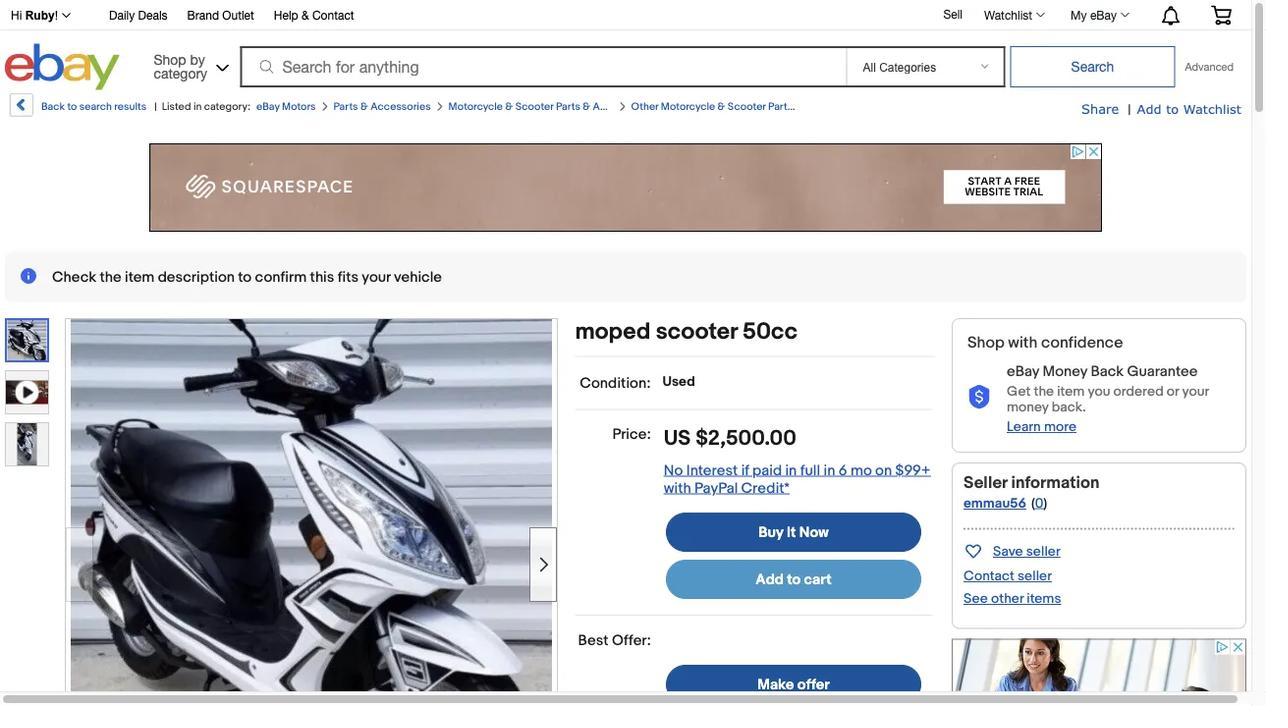 Task type: vqa. For each thing, say whether or not it's contained in the screenshot.
the topmost $39.99
no



Task type: describe. For each thing, give the bounding box(es) containing it.
category
[[154, 65, 207, 81]]

make offer
[[758, 676, 830, 694]]

50cc
[[743, 318, 798, 346]]

to inside region
[[238, 268, 252, 286]]

motorcycle & scooter parts & accessories link
[[449, 100, 653, 113]]

watchlist inside share | add to watchlist
[[1183, 101, 1242, 116]]

make offer link
[[666, 665, 921, 704]]

2 motorcycle from the left
[[661, 100, 715, 113]]

to inside share | add to watchlist
[[1166, 101, 1179, 116]]

to left search
[[67, 100, 77, 113]]

$2,500.00
[[696, 426, 796, 451]]

2 horizontal spatial in
[[824, 462, 835, 479]]

seller
[[964, 472, 1008, 493]]

watchlist inside watchlist link
[[984, 8, 1032, 22]]

1 horizontal spatial with
[[1008, 333, 1038, 352]]

the inside ebay money back guarantee get the item you ordered or your money back. learn more
[[1034, 384, 1054, 400]]

seller for save
[[1026, 544, 1061, 560]]

save seller
[[993, 544, 1061, 560]]

6
[[839, 462, 847, 479]]

share button
[[1082, 100, 1119, 118]]

other
[[991, 591, 1024, 607]]

ruby
[[25, 9, 55, 22]]

add to cart link
[[666, 560, 921, 599]]

save seller button
[[964, 540, 1061, 562]]

shop with confidence
[[968, 333, 1123, 352]]

shop by category button
[[145, 44, 233, 86]]

| inside share | add to watchlist
[[1128, 101, 1131, 118]]

1 parts from the left
[[334, 100, 358, 113]]

1 horizontal spatial in
[[785, 462, 797, 479]]

share | add to watchlist
[[1082, 101, 1242, 118]]

confirm
[[255, 268, 307, 286]]

video 1 of 1 image
[[6, 371, 48, 414]]

best
[[578, 632, 609, 649]]

your inside check the item description to confirm this fits your vehicle region
[[362, 268, 391, 286]]

seller for contact
[[1018, 568, 1052, 585]]

0
[[1035, 495, 1044, 512]]

moped scooter 50cc main content
[[575, 318, 935, 706]]

us $2,500.00
[[664, 426, 796, 451]]

other
[[631, 100, 659, 113]]

learn more link
[[1007, 419, 1077, 436]]

no
[[664, 462, 683, 479]]

picture 1 of 2 image
[[7, 320, 47, 360]]

ordered
[[1113, 384, 1164, 400]]

brand
[[187, 8, 219, 22]]

contact inside the contact seller see other items
[[964, 568, 1015, 585]]

parts & accessories
[[334, 100, 431, 113]]

(
[[1031, 495, 1035, 512]]

advanced link
[[1175, 47, 1244, 86]]

my
[[1071, 8, 1087, 22]]

outlet
[[222, 8, 254, 22]]

item inside ebay money back guarantee get the item you ordered or your money back. learn more
[[1057, 384, 1085, 400]]

used
[[662, 374, 695, 390]]

now
[[799, 524, 829, 541]]

help & contact link
[[274, 5, 354, 27]]

contact inside help & contact link
[[312, 8, 354, 22]]

price:
[[612, 426, 651, 443]]

2 scooter from the left
[[728, 100, 766, 113]]

to inside moped scooter 50cc main content
[[787, 571, 801, 588]]

add to cart
[[756, 571, 832, 588]]

daily deals
[[109, 8, 168, 22]]

sell
[[943, 7, 963, 21]]

if
[[741, 462, 749, 479]]

cart
[[804, 571, 832, 588]]

condition:
[[580, 374, 651, 392]]

1 scooter from the left
[[515, 100, 554, 113]]

check the item description to confirm this fits your vehicle region
[[5, 251, 1247, 303]]

results
[[114, 100, 147, 113]]

contact seller see other items
[[964, 568, 1061, 607]]

brand outlet link
[[187, 5, 254, 27]]

your shopping cart image
[[1210, 5, 1233, 25]]

back.
[[1052, 399, 1086, 416]]

!
[[55, 9, 58, 22]]

check the item description to confirm this fits your vehicle
[[52, 268, 442, 286]]

mo
[[851, 462, 872, 479]]

contact seller link
[[964, 568, 1052, 585]]

1 vertical spatial advertisement region
[[952, 639, 1247, 706]]

best offer:
[[578, 632, 651, 649]]

make
[[758, 676, 794, 694]]

confidence
[[1041, 333, 1123, 352]]

buy it now link
[[666, 513, 921, 552]]

shop for shop by category
[[154, 51, 186, 67]]

deals
[[138, 8, 168, 22]]

motorcycle & scooter parts & accessories
[[449, 100, 653, 113]]

on
[[875, 462, 892, 479]]

save
[[993, 544, 1023, 560]]

2 parts from the left
[[556, 100, 580, 113]]

motors
[[282, 100, 316, 113]]

it
[[787, 524, 796, 541]]

other motorcycle & scooter parts & accessories
[[631, 100, 866, 113]]

ebay motors link
[[256, 100, 316, 113]]



Task type: locate. For each thing, give the bounding box(es) containing it.
with
[[1008, 333, 1038, 352], [664, 479, 691, 497]]

2 accessories from the left
[[593, 100, 653, 113]]

0 horizontal spatial the
[[100, 268, 122, 286]]

search
[[79, 100, 112, 113]]

contact right help
[[312, 8, 354, 22]]

1 vertical spatial your
[[1182, 384, 1209, 400]]

account navigation
[[0, 0, 1247, 30]]

2 horizontal spatial ebay
[[1090, 8, 1117, 22]]

0 horizontal spatial motorcycle
[[449, 100, 503, 113]]

moped scooter 50cc
[[575, 318, 798, 346]]

2 horizontal spatial accessories
[[805, 100, 866, 113]]

add inside moped scooter 50cc main content
[[756, 571, 784, 588]]

see other items link
[[964, 591, 1061, 607]]

your
[[362, 268, 391, 286], [1182, 384, 1209, 400]]

more
[[1044, 419, 1077, 436]]

accessories
[[370, 100, 431, 113], [593, 100, 653, 113], [805, 100, 866, 113]]

1 accessories from the left
[[370, 100, 431, 113]]

add right share
[[1137, 101, 1162, 116]]

seller inside the contact seller see other items
[[1018, 568, 1052, 585]]

check
[[52, 268, 96, 286]]

buy
[[759, 524, 783, 541]]

back
[[41, 100, 65, 113], [1091, 363, 1124, 381]]

0 horizontal spatial shop
[[154, 51, 186, 67]]

help & contact
[[274, 8, 354, 22]]

to
[[67, 100, 77, 113], [1166, 101, 1179, 116], [238, 268, 252, 286], [787, 571, 801, 588]]

contact up see
[[964, 568, 1015, 585]]

the right the check
[[100, 268, 122, 286]]

seller information emmau56 ( 0 )
[[964, 472, 1100, 512]]

ebay inside account navigation
[[1090, 8, 1117, 22]]

0 horizontal spatial your
[[362, 268, 391, 286]]

0 horizontal spatial in
[[193, 100, 202, 113]]

hi ruby !
[[11, 9, 58, 22]]

advanced
[[1185, 60, 1234, 73]]

1 horizontal spatial the
[[1034, 384, 1054, 400]]

1 horizontal spatial watchlist
[[1183, 101, 1242, 116]]

0 horizontal spatial item
[[125, 268, 155, 286]]

1 vertical spatial seller
[[1018, 568, 1052, 585]]

guarantee
[[1127, 363, 1198, 381]]

daily deals link
[[109, 5, 168, 27]]

other motorcycle & scooter parts & accessories link
[[631, 100, 866, 113]]

add to watchlist link
[[1137, 100, 1242, 118]]

shop inside shop by category
[[154, 51, 186, 67]]

ebay motors
[[256, 100, 316, 113]]

add down buy
[[756, 571, 784, 588]]

brand outlet
[[187, 8, 254, 22]]

ebay money back guarantee get the item you ordered or your money back. learn more
[[1007, 363, 1209, 436]]

the right get on the bottom of the page
[[1034, 384, 1054, 400]]

1 vertical spatial item
[[1057, 384, 1085, 400]]

ebay left 'motors' in the left of the page
[[256, 100, 280, 113]]

0 vertical spatial shop
[[154, 51, 186, 67]]

listed
[[162, 100, 191, 113]]

1 horizontal spatial back
[[1091, 363, 1124, 381]]

0 horizontal spatial scooter
[[515, 100, 554, 113]]

back to search results
[[41, 100, 147, 113]]

in left 6
[[824, 462, 835, 479]]

0 vertical spatial advertisement region
[[149, 143, 1102, 232]]

| listed in category:
[[154, 100, 250, 113]]

| right share button
[[1128, 101, 1131, 118]]

offer
[[797, 676, 830, 694]]

none submit inside shop by category banner
[[1010, 46, 1175, 87]]

Search for anything text field
[[243, 48, 842, 85]]

with inside no interest if paid in full in 6 mo on $99+ with paypal credit*
[[664, 479, 691, 497]]

full
[[800, 462, 820, 479]]

1 vertical spatial back
[[1091, 363, 1124, 381]]

0 vertical spatial your
[[362, 268, 391, 286]]

shop up with details__icon on the right bottom of the page
[[968, 333, 1005, 352]]

motorcycle down search for anything text field
[[449, 100, 503, 113]]

seller
[[1026, 544, 1061, 560], [1018, 568, 1052, 585]]

0 horizontal spatial ebay
[[256, 100, 280, 113]]

1 vertical spatial shop
[[968, 333, 1005, 352]]

item
[[125, 268, 155, 286], [1057, 384, 1085, 400]]

us
[[664, 426, 691, 451]]

0 horizontal spatial with
[[664, 479, 691, 497]]

shop for shop with confidence
[[968, 333, 1005, 352]]

you
[[1088, 384, 1110, 400]]

0 horizontal spatial accessories
[[370, 100, 431, 113]]

&
[[302, 8, 309, 22], [360, 100, 368, 113], [505, 100, 513, 113], [583, 100, 590, 113], [718, 100, 725, 113], [795, 100, 803, 113]]

0 vertical spatial with
[[1008, 333, 1038, 352]]

watchlist right sell
[[984, 8, 1032, 22]]

motorcycle right "other" on the top of the page
[[661, 100, 715, 113]]

offer:
[[612, 632, 651, 649]]

0 vertical spatial watchlist
[[984, 8, 1032, 22]]

1 vertical spatial add
[[756, 571, 784, 588]]

your right fits
[[362, 268, 391, 286]]

picture 2 of 2 image
[[6, 423, 48, 466]]

share
[[1082, 101, 1119, 116]]

1 horizontal spatial ebay
[[1007, 363, 1039, 381]]

1 horizontal spatial your
[[1182, 384, 1209, 400]]

to left confirm
[[238, 268, 252, 286]]

my ebay
[[1071, 8, 1117, 22]]

1 vertical spatial ebay
[[256, 100, 280, 113]]

paypal
[[695, 479, 738, 497]]

learn
[[1007, 419, 1041, 436]]

shop left by
[[154, 51, 186, 67]]

1 horizontal spatial motorcycle
[[661, 100, 715, 113]]

your right or
[[1182, 384, 1209, 400]]

0 horizontal spatial contact
[[312, 8, 354, 22]]

seller inside save seller button
[[1026, 544, 1061, 560]]

watchlist down advanced
[[1183, 101, 1242, 116]]

1 vertical spatial contact
[[964, 568, 1015, 585]]

1 horizontal spatial add
[[1137, 101, 1162, 116]]

& inside account navigation
[[302, 8, 309, 22]]

0 vertical spatial ebay
[[1090, 8, 1117, 22]]

back up you
[[1091, 363, 1124, 381]]

no interest if paid in full in 6 mo on $99+ with paypal credit*
[[664, 462, 931, 497]]

money
[[1043, 363, 1087, 381]]

to left "cart"
[[787, 571, 801, 588]]

1 horizontal spatial |
[[1128, 101, 1131, 118]]

seller right the save
[[1026, 544, 1061, 560]]

0 vertical spatial item
[[125, 268, 155, 286]]

description
[[158, 268, 235, 286]]

to down 'advanced' link
[[1166, 101, 1179, 116]]

ebay right my in the right of the page
[[1090, 8, 1117, 22]]

information
[[1011, 472, 1100, 493]]

| left listed
[[154, 100, 157, 113]]

2 vertical spatial ebay
[[1007, 363, 1039, 381]]

hi
[[11, 9, 22, 22]]

ebay for motors
[[256, 100, 280, 113]]

1 motorcycle from the left
[[449, 100, 503, 113]]

the inside check the item description to confirm this fits your vehicle region
[[100, 268, 122, 286]]

help
[[274, 8, 298, 22]]

credit*
[[741, 479, 790, 497]]

see
[[964, 591, 988, 607]]

item down 'money'
[[1057, 384, 1085, 400]]

$99+
[[895, 462, 931, 479]]

None submit
[[1010, 46, 1175, 87]]

moped
[[575, 318, 651, 346]]

parts & accessories link
[[334, 100, 431, 113]]

2 horizontal spatial parts
[[768, 100, 793, 113]]

1 horizontal spatial accessories
[[593, 100, 653, 113]]

shop by category banner
[[0, 0, 1247, 95]]

with up get on the bottom of the page
[[1008, 333, 1038, 352]]

with details__icon image
[[968, 385, 991, 410]]

daily
[[109, 8, 135, 22]]

0 vertical spatial back
[[41, 100, 65, 113]]

1 horizontal spatial scooter
[[728, 100, 766, 113]]

0 horizontal spatial back
[[41, 100, 65, 113]]

3 parts from the left
[[768, 100, 793, 113]]

0 horizontal spatial parts
[[334, 100, 358, 113]]

ebay for money
[[1007, 363, 1039, 381]]

0 vertical spatial seller
[[1026, 544, 1061, 560]]

emmau56
[[964, 495, 1026, 512]]

0 vertical spatial contact
[[312, 8, 354, 22]]

scooter
[[515, 100, 554, 113], [728, 100, 766, 113]]

seller up items
[[1018, 568, 1052, 585]]

0 horizontal spatial watchlist
[[984, 8, 1032, 22]]

my ebay link
[[1060, 3, 1138, 27]]

no interest if paid in full in 6 mo on $99+ with paypal credit* link
[[664, 462, 931, 497]]

interest
[[686, 462, 738, 479]]

in right listed
[[193, 100, 202, 113]]

1 vertical spatial with
[[664, 479, 691, 497]]

0 vertical spatial the
[[100, 268, 122, 286]]

0 vertical spatial add
[[1137, 101, 1162, 116]]

moped scooter 50cc - picture 1 of 2 image
[[71, 317, 552, 706]]

paid
[[753, 462, 782, 479]]

by
[[190, 51, 205, 67]]

ebay inside ebay money back guarantee get the item you ordered or your money back. learn more
[[1007, 363, 1039, 381]]

advertisement region down items
[[952, 639, 1247, 706]]

)
[[1044, 495, 1047, 512]]

0 link
[[1035, 495, 1044, 512]]

with left "paypal" in the bottom right of the page
[[664, 479, 691, 497]]

0 horizontal spatial |
[[154, 100, 157, 113]]

in left full
[[785, 462, 797, 479]]

shop by category
[[154, 51, 207, 81]]

1 vertical spatial watchlist
[[1183, 101, 1242, 116]]

back inside ebay money back guarantee get the item you ordered or your money back. learn more
[[1091, 363, 1124, 381]]

item left the description
[[125, 268, 155, 286]]

add inside share | add to watchlist
[[1137, 101, 1162, 116]]

or
[[1167, 384, 1179, 400]]

scooter
[[656, 318, 737, 346]]

3 accessories from the left
[[805, 100, 866, 113]]

1 horizontal spatial item
[[1057, 384, 1085, 400]]

motorcycle
[[449, 100, 503, 113], [661, 100, 715, 113]]

item inside region
[[125, 268, 155, 286]]

1 vertical spatial the
[[1034, 384, 1054, 400]]

advertisement region down "other" on the top of the page
[[149, 143, 1102, 232]]

0 horizontal spatial add
[[756, 571, 784, 588]]

1 horizontal spatial shop
[[968, 333, 1005, 352]]

back to search results link
[[8, 93, 147, 124]]

add
[[1137, 101, 1162, 116], [756, 571, 784, 588]]

fits
[[338, 268, 359, 286]]

items
[[1027, 591, 1061, 607]]

1 horizontal spatial parts
[[556, 100, 580, 113]]

vehicle
[[394, 268, 442, 286]]

watchlist link
[[973, 3, 1054, 27]]

1 horizontal spatial contact
[[964, 568, 1015, 585]]

your inside ebay money back guarantee get the item you ordered or your money back. learn more
[[1182, 384, 1209, 400]]

money
[[1007, 399, 1049, 416]]

back left search
[[41, 100, 65, 113]]

advertisement region
[[149, 143, 1102, 232], [952, 639, 1247, 706]]

ebay up get on the bottom of the page
[[1007, 363, 1039, 381]]



